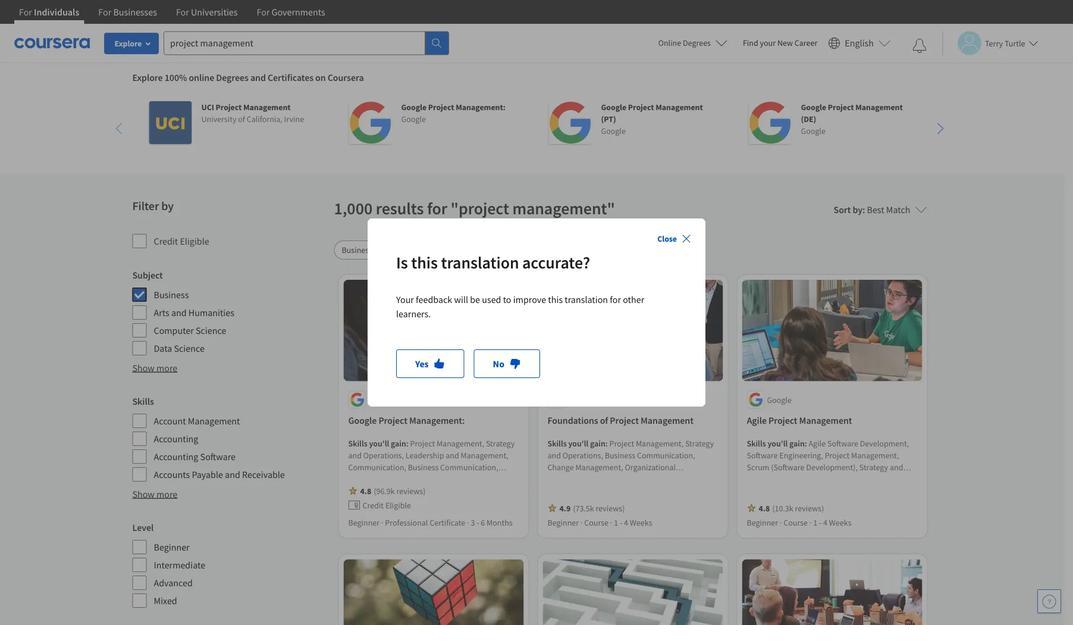 Task type: vqa. For each thing, say whether or not it's contained in the screenshot.
google cloud image
no



Task type: describe. For each thing, give the bounding box(es) containing it.
sort
[[834, 204, 851, 215]]

accounts
[[154, 468, 190, 480]]

show more for data science
[[132, 362, 178, 374]]

1 for management
[[814, 517, 818, 528]]

4.8 (96.9k reviews)
[[360, 485, 426, 496]]

business inside button
[[342, 245, 373, 255]]

governments
[[272, 6, 325, 18]]

management inside skills group
[[188, 415, 240, 427]]

influencing,
[[630, 485, 671, 496]]

used
[[482, 293, 501, 305]]

project for agile project management
[[769, 415, 798, 426]]

subject group
[[132, 268, 327, 356]]

for universities
[[176, 6, 238, 18]]

google image for (pt)
[[549, 101, 592, 144]]

management, down intelligence,
[[563, 497, 611, 508]]

4.9
[[560, 503, 571, 513]]

feedback
[[416, 293, 453, 305]]

(10.3k
[[773, 503, 794, 513]]

2 you'll from the left
[[569, 438, 589, 448]]

beginner down 4.9
[[548, 517, 579, 528]]

yes button
[[396, 349, 465, 378]]

clear
[[402, 245, 420, 255]]

1 horizontal spatial credit
[[363, 500, 384, 510]]

uci
[[201, 102, 214, 113]]

1 horizontal spatial eligible
[[386, 500, 411, 510]]

for businesses
[[98, 6, 157, 18]]

project management, strategy and operations, business communication, change management, organizational development, communication, culture, emotional intelligence, influencing, leadership and management, people management, planning
[[548, 438, 719, 508]]

and up change
[[548, 450, 561, 460]]

intelligence,
[[586, 485, 628, 496]]

certificate
[[430, 517, 466, 528]]

find your new career link
[[737, 36, 824, 51]]

1 for project
[[614, 517, 619, 528]]

university of california, irvine image
[[149, 101, 192, 144]]

: down foundations of project management
[[606, 438, 608, 448]]

agile project management link
[[747, 413, 918, 428]]

more for data
[[157, 362, 178, 374]]

4 for management
[[824, 517, 828, 528]]

reviews) for project
[[596, 503, 625, 513]]

on
[[316, 71, 326, 83]]

account
[[154, 415, 186, 427]]

learners.
[[396, 308, 431, 320]]

by for sort
[[853, 204, 863, 215]]

uci project management university of california, irvine
[[201, 102, 304, 124]]

help center image
[[1043, 594, 1057, 608]]

google image for google
[[349, 101, 392, 144]]

weeks for management
[[830, 517, 852, 528]]

reviews) for management
[[796, 503, 825, 513]]

skills down google project management:
[[349, 438, 368, 448]]

best
[[868, 204, 885, 215]]

data
[[154, 342, 172, 354]]

for inside your feedback will be used to improve this translation for other learners.
[[610, 293, 621, 305]]

2 · from the left
[[467, 517, 469, 528]]

account management
[[154, 415, 240, 427]]

0 vertical spatial this
[[411, 252, 438, 273]]

filter by
[[132, 199, 174, 213]]

no button
[[474, 349, 540, 378]]

irvine
[[284, 114, 304, 124]]

2 skills you'll gain : from the left
[[548, 438, 610, 448]]

google project management: link
[[349, 413, 519, 428]]

months
[[487, 517, 513, 528]]

0 horizontal spatial translation
[[441, 252, 519, 273]]

(96.9k
[[374, 485, 395, 496]]

management: for google project management: google
[[456, 102, 506, 113]]

: down agile project management
[[805, 438, 808, 448]]

management"
[[513, 198, 615, 219]]

sort by : best match
[[834, 204, 911, 215]]

project for uci project management university of california, irvine
[[216, 102, 242, 113]]

- for agile project management
[[820, 517, 822, 528]]

management, down the influencing,
[[638, 497, 686, 508]]

universities
[[191, 6, 238, 18]]

is this translation accurate? dialog
[[368, 218, 706, 407]]

3 · from the left
[[581, 517, 583, 528]]

and inside skills group
[[225, 468, 240, 480]]

is
[[396, 252, 408, 273]]

google project management:
[[349, 415, 465, 426]]

by for filter
[[161, 199, 174, 213]]

change
[[548, 462, 574, 472]]

1 vertical spatial communication,
[[599, 473, 657, 484]]

receivable
[[242, 468, 285, 480]]

beginner down (10.3k
[[747, 517, 779, 528]]

mixed
[[154, 595, 177, 607]]

degrees
[[216, 71, 249, 83]]

100%
[[165, 71, 187, 83]]

level
[[132, 521, 154, 533]]

beginner · professional certificate · 3 - 6 months
[[349, 517, 513, 528]]

management for google project management (de) google
[[856, 102, 903, 113]]

show notifications image
[[913, 39, 927, 53]]

will
[[454, 293, 468, 305]]

explore 100% online degrees and certificates on coursera
[[132, 71, 364, 83]]

of inside "uci project management university of california, irvine"
[[238, 114, 245, 124]]

foundations of project management link
[[548, 413, 719, 428]]

for individuals
[[19, 6, 79, 18]]

filter
[[132, 199, 159, 213]]

accounts payable and receivable
[[154, 468, 285, 480]]

beginner inside level group
[[154, 541, 190, 553]]

and right degrees
[[251, 71, 266, 83]]

6
[[481, 517, 485, 528]]

close button
[[653, 228, 696, 249]]

businesses
[[113, 6, 157, 18]]

science for data science
[[174, 342, 205, 354]]

close
[[658, 233, 677, 244]]

show for data
[[132, 362, 155, 374]]

beginner down the (96.9k
[[349, 517, 380, 528]]

business button
[[334, 240, 390, 260]]

is this translation accurate?
[[396, 252, 590, 273]]

1,000
[[334, 198, 373, 219]]

planning
[[688, 497, 719, 508]]

clear all
[[402, 245, 430, 255]]

computer science
[[154, 324, 226, 336]]

google project management (pt) google
[[601, 102, 703, 136]]

science for computer science
[[196, 324, 226, 336]]

california,
[[247, 114, 283, 124]]

skills up change
[[548, 438, 567, 448]]

for for businesses
[[98, 6, 111, 18]]

show more button for accounts
[[132, 487, 178, 501]]

for for individuals
[[19, 6, 32, 18]]

show more for accounts payable and receivable
[[132, 488, 178, 500]]

business inside the project management, strategy and operations, business communication, change management, organizational development, communication, culture, emotional intelligence, influencing, leadership and management, people management, planning
[[605, 450, 636, 460]]

foundations of project management
[[548, 415, 694, 426]]

course for project
[[784, 517, 808, 528]]

no
[[493, 358, 505, 370]]

: down google project management:
[[406, 438, 409, 448]]

0 vertical spatial communication,
[[638, 450, 696, 460]]



Task type: locate. For each thing, give the bounding box(es) containing it.
more for accounts
[[157, 488, 178, 500]]

· down (10.3k
[[780, 517, 782, 528]]

0 horizontal spatial reviews)
[[397, 485, 426, 496]]

4.8 left the (96.9k
[[360, 485, 372, 496]]

google image
[[349, 101, 392, 144], [549, 101, 592, 144], [749, 101, 792, 144]]

1 · from the left
[[382, 517, 384, 528]]

translation left other
[[565, 293, 608, 305]]

0 vertical spatial management:
[[456, 102, 506, 113]]

reviews)
[[397, 485, 426, 496], [596, 503, 625, 513], [796, 503, 825, 513]]

2 beginner · course · 1 - 4 weeks from the left
[[747, 517, 852, 528]]

2 1 from the left
[[814, 517, 818, 528]]

banner navigation
[[10, 0, 335, 33]]

project for google project management: google
[[428, 102, 455, 113]]

for
[[427, 198, 448, 219], [610, 293, 621, 305]]

and right arts
[[171, 307, 187, 318]]

1
[[614, 517, 619, 528], [814, 517, 818, 528]]

course down 4.9 (73.5k reviews)
[[585, 517, 609, 528]]

show for accounts
[[132, 488, 155, 500]]

· left 3
[[467, 517, 469, 528]]

1 4 from the left
[[624, 517, 629, 528]]

1 vertical spatial show more button
[[132, 487, 178, 501]]

2 horizontal spatial -
[[820, 517, 822, 528]]

(de)
[[802, 114, 817, 124]]

results
[[376, 198, 424, 219]]

0 horizontal spatial gain
[[391, 438, 406, 448]]

credit eligible down the (96.9k
[[363, 500, 411, 510]]

1 vertical spatial credit eligible
[[363, 500, 411, 510]]

for left individuals
[[19, 6, 32, 18]]

management: inside google project management: google
[[456, 102, 506, 113]]

0 horizontal spatial business
[[154, 289, 189, 301]]

4 for project
[[624, 517, 629, 528]]

4 · from the left
[[611, 517, 613, 528]]

1 weeks from the left
[[630, 517, 653, 528]]

0 vertical spatial credit
[[154, 235, 178, 247]]

None search field
[[164, 31, 449, 55]]

skills
[[132, 395, 154, 407], [349, 438, 368, 448], [548, 438, 567, 448], [747, 438, 767, 448]]

gain down google project management:
[[391, 438, 406, 448]]

management inside google project management (de) google
[[856, 102, 903, 113]]

4 for from the left
[[257, 6, 270, 18]]

for
[[19, 6, 32, 18], [98, 6, 111, 18], [176, 6, 189, 18], [257, 6, 270, 18]]

for left other
[[610, 293, 621, 305]]

to
[[503, 293, 512, 305]]

reviews) right the (96.9k
[[397, 485, 426, 496]]

2 vertical spatial business
[[605, 450, 636, 460]]

be
[[470, 293, 480, 305]]

1 horizontal spatial you'll
[[569, 438, 589, 448]]

management,
[[636, 438, 684, 448], [576, 462, 624, 472], [563, 497, 611, 508], [638, 497, 686, 508]]

by
[[161, 199, 174, 213], [853, 204, 863, 215]]

accounting for accounting
[[154, 433, 198, 445]]

0 horizontal spatial 4
[[624, 517, 629, 528]]

level group
[[132, 520, 327, 608]]

foundations
[[548, 415, 599, 426]]

-
[[477, 517, 479, 528], [620, 517, 623, 528], [820, 517, 822, 528]]

2 horizontal spatial skills you'll gain :
[[747, 438, 809, 448]]

science down humanities
[[196, 324, 226, 336]]

0 horizontal spatial -
[[477, 517, 479, 528]]

2 horizontal spatial you'll
[[768, 438, 788, 448]]

credit eligible down filter by
[[154, 235, 209, 247]]

0 horizontal spatial course
[[585, 517, 609, 528]]

translation inside your feedback will be used to improve this translation for other learners.
[[565, 293, 608, 305]]

advanced
[[154, 577, 193, 589]]

for left businesses
[[98, 6, 111, 18]]

2 gain from the left
[[591, 438, 606, 448]]

(73.5k
[[573, 503, 594, 513]]

1 horizontal spatial -
[[620, 517, 623, 528]]

gain up operations,
[[591, 438, 606, 448]]

course down the 4.8 (10.3k reviews)
[[784, 517, 808, 528]]

1 horizontal spatial of
[[600, 415, 609, 426]]

2 show more from the top
[[132, 488, 178, 500]]

skills down agile
[[747, 438, 767, 448]]

professional
[[385, 517, 428, 528]]

and inside subject 'group'
[[171, 307, 187, 318]]

1 google image from the left
[[349, 101, 392, 144]]

more
[[157, 362, 178, 374], [157, 488, 178, 500]]

show more button down data at the left
[[132, 361, 178, 375]]

1 horizontal spatial weeks
[[830, 517, 852, 528]]

this inside your feedback will be used to improve this translation for other learners.
[[548, 293, 563, 305]]

weeks for project
[[630, 517, 653, 528]]

2 show from the top
[[132, 488, 155, 500]]

1 beginner · course · 1 - 4 weeks from the left
[[548, 517, 653, 528]]

more down data at the left
[[157, 362, 178, 374]]

1 horizontal spatial skills you'll gain :
[[548, 438, 610, 448]]

find your new career
[[743, 38, 818, 48]]

coursera
[[328, 71, 364, 83]]

this
[[411, 252, 438, 273], [548, 293, 563, 305]]

for for governments
[[257, 6, 270, 18]]

communication, up people
[[599, 473, 657, 484]]

1 down the 4.8 (10.3k reviews)
[[814, 517, 818, 528]]

2 more from the top
[[157, 488, 178, 500]]

0 vertical spatial science
[[196, 324, 226, 336]]

you'll down agile project management
[[768, 438, 788, 448]]

0 horizontal spatial skills you'll gain :
[[349, 438, 410, 448]]

your feedback will be used to improve this translation for other learners.
[[396, 293, 645, 320]]

1 vertical spatial accounting
[[154, 451, 198, 463]]

project inside google project management: google
[[428, 102, 455, 113]]

2 google image from the left
[[549, 101, 592, 144]]

accounting
[[154, 433, 198, 445], [154, 451, 198, 463]]

business up arts
[[154, 289, 189, 301]]

skills up account
[[132, 395, 154, 407]]

your
[[760, 38, 776, 48]]

1 more from the top
[[157, 362, 178, 374]]

4.8 for google
[[360, 485, 372, 496]]

0 horizontal spatial 1
[[614, 517, 619, 528]]

project inside "uci project management university of california, irvine"
[[216, 102, 242, 113]]

university
[[201, 114, 237, 124]]

arts
[[154, 307, 169, 318]]

skills you'll gain : for agile
[[747, 438, 809, 448]]

0 vertical spatial of
[[238, 114, 245, 124]]

you'll up operations,
[[569, 438, 589, 448]]

google project management (de) google
[[802, 102, 903, 136]]

0 horizontal spatial credit eligible
[[154, 235, 209, 247]]

improve
[[514, 293, 547, 305]]

beginner · course · 1 - 4 weeks down the 4.8 (10.3k reviews)
[[747, 517, 852, 528]]

:
[[863, 204, 866, 215], [406, 438, 409, 448], [606, 438, 608, 448], [805, 438, 808, 448]]

skills you'll gain : up operations,
[[548, 438, 610, 448]]

0 horizontal spatial google image
[[349, 101, 392, 144]]

google project management: google
[[401, 102, 506, 124]]

1 vertical spatial translation
[[565, 293, 608, 305]]

by right filter
[[161, 199, 174, 213]]

match
[[887, 204, 911, 215]]

1 vertical spatial show
[[132, 488, 155, 500]]

skills you'll gain : for google
[[349, 438, 410, 448]]

2 - from the left
[[620, 517, 623, 528]]

1 horizontal spatial reviews)
[[596, 503, 625, 513]]

0 horizontal spatial by
[[161, 199, 174, 213]]

for for universities
[[176, 6, 189, 18]]

beginner · course · 1 - 4 weeks down 4.9 (73.5k reviews)
[[548, 517, 653, 528]]

1 horizontal spatial translation
[[565, 293, 608, 305]]

- down people
[[620, 517, 623, 528]]

0 vertical spatial business
[[342, 245, 373, 255]]

1 vertical spatial credit
[[363, 500, 384, 510]]

science down computer science at the bottom of the page
[[174, 342, 205, 354]]

show more down data at the left
[[132, 362, 178, 374]]

2 horizontal spatial reviews)
[[796, 503, 825, 513]]

0 vertical spatial credit eligible
[[154, 235, 209, 247]]

4.8
[[360, 485, 372, 496], [759, 503, 770, 513]]

0 vertical spatial 4.8
[[360, 485, 372, 496]]

beginner up intermediate
[[154, 541, 190, 553]]

show more down accounts
[[132, 488, 178, 500]]

· down the 4.8 (10.3k reviews)
[[810, 517, 812, 528]]

2 4 from the left
[[824, 517, 828, 528]]

management: for google project management:
[[410, 415, 465, 426]]

6 · from the left
[[810, 517, 812, 528]]

3 gain from the left
[[790, 438, 805, 448]]

1 vertical spatial science
[[174, 342, 205, 354]]

1 horizontal spatial 4.8
[[759, 503, 770, 513]]

show more
[[132, 362, 178, 374], [132, 488, 178, 500]]

management inside "uci project management university of california, irvine"
[[243, 102, 291, 113]]

1 vertical spatial of
[[600, 415, 609, 426]]

4
[[624, 517, 629, 528], [824, 517, 828, 528]]

google image down coursera
[[349, 101, 392, 144]]

1 horizontal spatial by
[[853, 204, 863, 215]]

online
[[189, 71, 214, 83]]

1 skills you'll gain : from the left
[[349, 438, 410, 448]]

1 horizontal spatial gain
[[591, 438, 606, 448]]

3
[[471, 517, 475, 528]]

2 show more button from the top
[[132, 487, 178, 501]]

course for of
[[585, 517, 609, 528]]

0 vertical spatial show more
[[132, 362, 178, 374]]

project for google project management (pt) google
[[628, 102, 655, 113]]

more down accounts
[[157, 488, 178, 500]]

3 - from the left
[[820, 517, 822, 528]]

· down (73.5k on the bottom right of page
[[581, 517, 583, 528]]

1 horizontal spatial 1
[[814, 517, 818, 528]]

of inside foundations of project management link
[[600, 415, 609, 426]]

explore
[[132, 71, 163, 83]]

gain for agile
[[790, 438, 805, 448]]

eligible
[[180, 235, 209, 247], [386, 500, 411, 510]]

credit down filter by
[[154, 235, 178, 247]]

organizational
[[625, 462, 676, 472]]

1 horizontal spatial google image
[[549, 101, 592, 144]]

reviews) right (10.3k
[[796, 503, 825, 513]]

project inside the project management, strategy and operations, business communication, change management, organizational development, communication, culture, emotional intelligence, influencing, leadership and management, people management, planning
[[610, 438, 635, 448]]

clear all button
[[395, 240, 437, 260]]

1,000 results for "project management"
[[334, 198, 615, 219]]

1 horizontal spatial course
[[784, 517, 808, 528]]

of right university
[[238, 114, 245, 124]]

show down data at the left
[[132, 362, 155, 374]]

english button
[[824, 24, 896, 63]]

1 down people
[[614, 517, 619, 528]]

: left best
[[863, 204, 866, 215]]

google
[[401, 102, 427, 113], [601, 102, 627, 113], [802, 102, 827, 113], [401, 114, 426, 124], [601, 126, 626, 136], [802, 126, 826, 136], [369, 394, 393, 405], [568, 394, 593, 405], [768, 394, 792, 405], [349, 415, 377, 426]]

payable
[[192, 468, 223, 480]]

english
[[845, 37, 874, 49]]

· down people
[[611, 517, 613, 528]]

1 horizontal spatial for
[[610, 293, 621, 305]]

google image left (pt) on the top right of the page
[[549, 101, 592, 144]]

0 horizontal spatial weeks
[[630, 517, 653, 528]]

2 horizontal spatial business
[[605, 450, 636, 460]]

0 horizontal spatial beginner · course · 1 - 4 weeks
[[548, 517, 653, 528]]

1 vertical spatial this
[[548, 293, 563, 305]]

1 course from the left
[[585, 517, 609, 528]]

gain for google
[[391, 438, 406, 448]]

0 vertical spatial more
[[157, 362, 178, 374]]

- for foundations of project management
[[620, 517, 623, 528]]

4.9 (73.5k reviews)
[[560, 503, 625, 513]]

find
[[743, 38, 759, 48]]

development,
[[548, 473, 597, 484]]

1 vertical spatial management:
[[410, 415, 465, 426]]

0 vertical spatial show
[[132, 362, 155, 374]]

project inside google project management (de) google
[[828, 102, 855, 113]]

gain down agile project management
[[790, 438, 805, 448]]

1 vertical spatial 4.8
[[759, 503, 770, 513]]

you'll for agile
[[768, 438, 788, 448]]

2 horizontal spatial google image
[[749, 101, 792, 144]]

0 vertical spatial show more button
[[132, 361, 178, 375]]

0 horizontal spatial of
[[238, 114, 245, 124]]

2 weeks from the left
[[830, 517, 852, 528]]

1 vertical spatial for
[[610, 293, 621, 305]]

- left the 6
[[477, 517, 479, 528]]

accounting down account
[[154, 433, 198, 445]]

management inside google project management (pt) google
[[656, 102, 703, 113]]

0 vertical spatial accounting
[[154, 433, 198, 445]]

reviews) down intelligence,
[[596, 503, 625, 513]]

of
[[238, 114, 245, 124], [600, 415, 609, 426]]

1 horizontal spatial business
[[342, 245, 373, 255]]

this right the "is"
[[411, 252, 438, 273]]

humanities
[[189, 307, 234, 318]]

1 show from the top
[[132, 362, 155, 374]]

0 vertical spatial eligible
[[180, 235, 209, 247]]

accounting up accounts
[[154, 451, 198, 463]]

arts and humanities
[[154, 307, 234, 318]]

show more button for data
[[132, 361, 178, 375]]

1 horizontal spatial this
[[548, 293, 563, 305]]

for governments
[[257, 6, 325, 18]]

·
[[382, 517, 384, 528], [467, 517, 469, 528], [581, 517, 583, 528], [611, 517, 613, 528], [780, 517, 782, 528], [810, 517, 812, 528]]

and down software on the left bottom
[[225, 468, 240, 480]]

business inside subject 'group'
[[154, 289, 189, 301]]

software
[[200, 451, 236, 463]]

management for uci project management university of california, irvine
[[243, 102, 291, 113]]

this right improve
[[548, 293, 563, 305]]

by right sort
[[853, 204, 863, 215]]

0 horizontal spatial for
[[427, 198, 448, 219]]

1 show more from the top
[[132, 362, 178, 374]]

3 for from the left
[[176, 6, 189, 18]]

1 horizontal spatial credit eligible
[[363, 500, 411, 510]]

computer
[[154, 324, 194, 336]]

project for google project management (de) google
[[828, 102, 855, 113]]

2 accounting from the top
[[154, 451, 198, 463]]

communication,
[[638, 450, 696, 460], [599, 473, 657, 484]]

for left universities at the left
[[176, 6, 189, 18]]

skills you'll gain : down google project management:
[[349, 438, 410, 448]]

management: inside the google project management: link
[[410, 415, 465, 426]]

3 skills you'll gain : from the left
[[747, 438, 809, 448]]

accounting software
[[154, 451, 236, 463]]

project inside google project management (pt) google
[[628, 102, 655, 113]]

for right results
[[427, 198, 448, 219]]

0 horizontal spatial credit
[[154, 235, 178, 247]]

0 horizontal spatial this
[[411, 252, 438, 273]]

credit
[[154, 235, 178, 247], [363, 500, 384, 510]]

skills group
[[132, 394, 327, 482]]

2 for from the left
[[98, 6, 111, 18]]

you'll for google
[[369, 438, 389, 448]]

· left the professional
[[382, 517, 384, 528]]

1 horizontal spatial beginner · course · 1 - 4 weeks
[[747, 517, 852, 528]]

4.8 left (10.3k
[[759, 503, 770, 513]]

1 accounting from the top
[[154, 433, 198, 445]]

show up the level
[[132, 488, 155, 500]]

leadership
[[673, 485, 711, 496]]

data science
[[154, 342, 205, 354]]

0 horizontal spatial eligible
[[180, 235, 209, 247]]

google image left (de)
[[749, 101, 792, 144]]

management for google project management (pt) google
[[656, 102, 703, 113]]

credit down the (96.9k
[[363, 500, 384, 510]]

1 show more button from the top
[[132, 361, 178, 375]]

4.8 (10.3k reviews)
[[759, 503, 825, 513]]

1 for from the left
[[19, 6, 32, 18]]

google image for (de)
[[749, 101, 792, 144]]

translation up be
[[441, 252, 519, 273]]

2 course from the left
[[784, 517, 808, 528]]

"project
[[451, 198, 509, 219]]

show more button down accounts
[[132, 487, 178, 501]]

3 you'll from the left
[[768, 438, 788, 448]]

1 vertical spatial business
[[154, 289, 189, 301]]

agile project management
[[747, 415, 853, 426]]

skills inside group
[[132, 395, 154, 407]]

1 horizontal spatial 4
[[824, 517, 828, 528]]

management, up organizational
[[636, 438, 684, 448]]

accounting for accounting software
[[154, 451, 198, 463]]

coursera image
[[14, 33, 90, 53]]

subject
[[132, 269, 163, 281]]

and
[[251, 71, 266, 83], [171, 307, 187, 318], [548, 450, 561, 460], [225, 468, 240, 480], [548, 497, 561, 508]]

management, down operations,
[[576, 462, 624, 472]]

you'll down google project management:
[[369, 438, 389, 448]]

emotional
[[548, 485, 584, 496]]

people
[[612, 497, 636, 508]]

1 vertical spatial more
[[157, 488, 178, 500]]

management for agile project management
[[800, 415, 853, 426]]

4 down people
[[624, 517, 629, 528]]

1 1 from the left
[[614, 517, 619, 528]]

accurate?
[[523, 252, 590, 273]]

communication, up organizational
[[638, 450, 696, 460]]

project for google project management:
[[379, 415, 408, 426]]

all
[[421, 245, 430, 255]]

1 vertical spatial eligible
[[386, 500, 411, 510]]

1 - from the left
[[477, 517, 479, 528]]

beginner · course · 1 - 4 weeks for project
[[747, 517, 852, 528]]

career
[[795, 38, 818, 48]]

1 vertical spatial show more
[[132, 488, 178, 500]]

for left 'governments'
[[257, 6, 270, 18]]

0 vertical spatial for
[[427, 198, 448, 219]]

beginner · course · 1 - 4 weeks for of
[[548, 517, 653, 528]]

0 vertical spatial translation
[[441, 252, 519, 273]]

- down the 4.8 (10.3k reviews)
[[820, 517, 822, 528]]

3 google image from the left
[[749, 101, 792, 144]]

1 you'll from the left
[[369, 438, 389, 448]]

and down the emotional
[[548, 497, 561, 508]]

business up organizational
[[605, 450, 636, 460]]

4.8 for agile
[[759, 503, 770, 513]]

individuals
[[34, 6, 79, 18]]

operations,
[[563, 450, 604, 460]]

4 down the 4.8 (10.3k reviews)
[[824, 517, 828, 528]]

reviews) for management:
[[397, 485, 426, 496]]

1 gain from the left
[[391, 438, 406, 448]]

business
[[342, 245, 373, 255], [154, 289, 189, 301], [605, 450, 636, 460]]

business down 1,000
[[342, 245, 373, 255]]

gain
[[391, 438, 406, 448], [591, 438, 606, 448], [790, 438, 805, 448]]

(pt)
[[601, 114, 616, 124]]

0 horizontal spatial 4.8
[[360, 485, 372, 496]]

of right foundations
[[600, 415, 609, 426]]

2 horizontal spatial gain
[[790, 438, 805, 448]]

course
[[585, 517, 609, 528], [784, 517, 808, 528]]

skills you'll gain : down agile
[[747, 438, 809, 448]]

0 horizontal spatial you'll
[[369, 438, 389, 448]]

5 · from the left
[[780, 517, 782, 528]]



